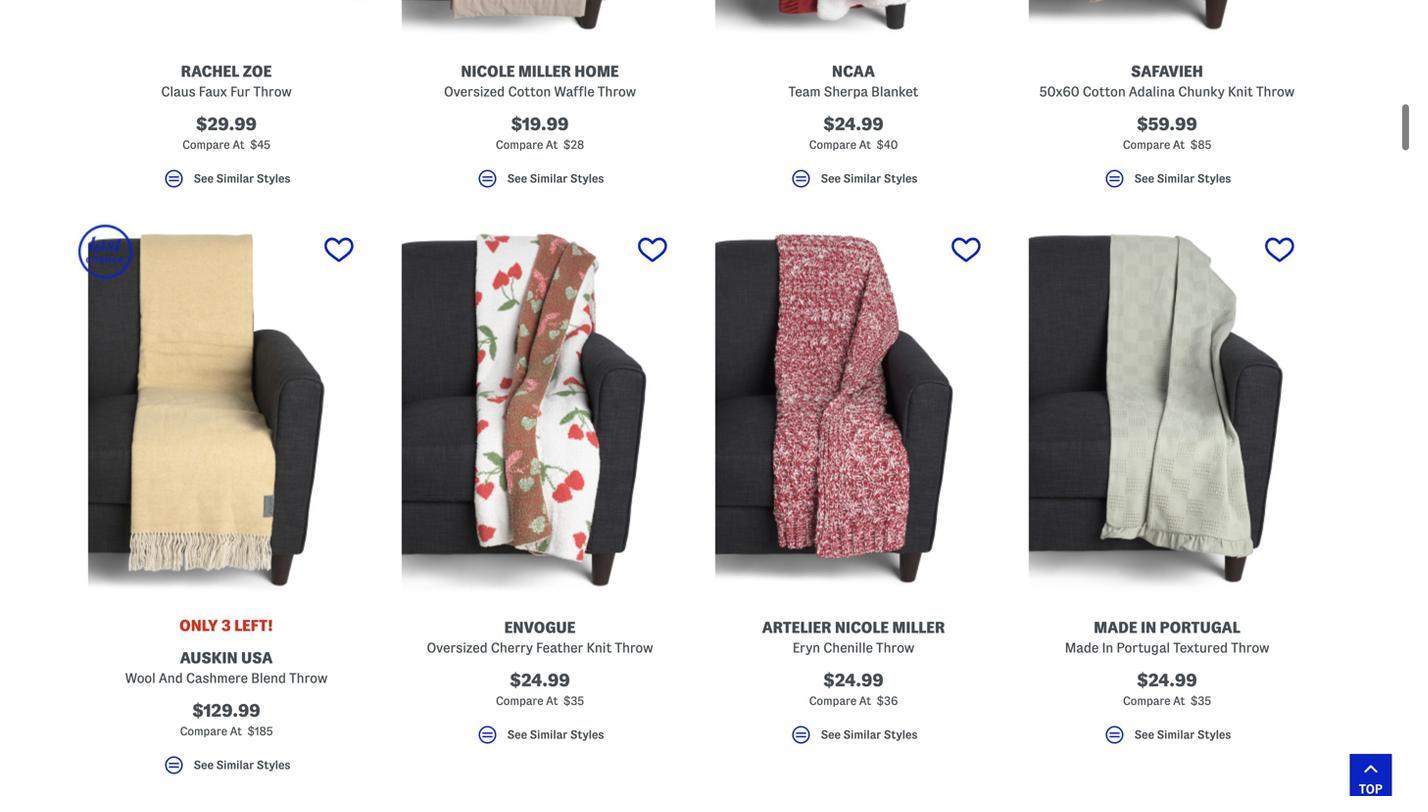 Task type: describe. For each thing, give the bounding box(es) containing it.
see similar styles button for portugal
[[1019, 724, 1315, 756]]

team sherpa blanket image
[[706, 0, 1002, 39]]

see similar styles for sherpa
[[821, 173, 918, 185]]

artelier nicole miller eryn chenille throw
[[762, 619, 945, 656]]

oversized inside the nicole miller home oversized cotton waffle throw
[[444, 84, 505, 99]]

ncaa team sherpa blanket
[[789, 63, 919, 99]]

styles inside "auskin usa wool and cashmere blend throw $129.99 compare at              $185" element
[[257, 760, 290, 772]]

rachel zoe claus faux fur throw
[[161, 63, 292, 99]]

$59.99
[[1137, 115, 1198, 134]]

adalina
[[1129, 84, 1175, 99]]

team
[[789, 84, 821, 99]]

see similar styles button for home
[[392, 167, 688, 199]]

similar for cherry
[[530, 729, 568, 742]]

chunky
[[1178, 84, 1225, 99]]

made in portugal textured throw image
[[1019, 225, 1315, 595]]

usa
[[241, 650, 273, 667]]

nicole inside the artelier nicole miller eryn chenille throw
[[835, 619, 889, 637]]

see for portugal
[[1135, 729, 1155, 742]]

$24.99 compare at              $40
[[809, 115, 898, 151]]

compare for cherry
[[496, 695, 543, 708]]

artelier
[[762, 619, 832, 637]]

$24.99 for portugal
[[1137, 671, 1198, 690]]

see similar styles button for cherry
[[392, 724, 688, 756]]

cotton inside safavieh 50x60 cotton adalina chunky knit throw
[[1083, 84, 1126, 99]]

cotton inside the nicole miller home oversized cotton waffle throw
[[508, 84, 551, 99]]

$45
[[250, 139, 270, 151]]

see for miller
[[821, 729, 841, 742]]

compare for miller
[[809, 695, 857, 708]]

$24.99 for cherry
[[510, 671, 570, 690]]

claus faux fur throw image
[[78, 0, 374, 39]]

cherry
[[491, 641, 533, 656]]

$24.99 for miller
[[824, 671, 884, 690]]

compare for portugal
[[1123, 695, 1171, 708]]

similar for miller
[[844, 729, 881, 742]]

ncaa
[[832, 63, 875, 80]]

$19.99
[[511, 115, 569, 134]]

similar for portugal
[[1157, 729, 1195, 742]]

nicole miller home oversized cotton waffle throw $19.99 compare at              $28 element
[[392, 0, 688, 199]]

$24.99 for sherpa
[[824, 115, 884, 134]]

similar for claus
[[216, 173, 254, 185]]

eryn chenille throw image
[[706, 225, 1002, 595]]

styles for safavieh
[[1198, 173, 1231, 185]]

feather
[[536, 641, 583, 656]]

envogue oversized cherry feather knit throw
[[427, 619, 653, 656]]

made in portugal made in portugal textured throw
[[1065, 619, 1270, 656]]

waffle
[[554, 84, 595, 99]]

miller inside the nicole miller home oversized cotton waffle throw
[[518, 63, 571, 80]]

throw inside rachel zoe claus faux fur throw
[[253, 84, 292, 99]]

ncaa team sherpa blanket $24.99 compare at              $40 element
[[706, 0, 1002, 199]]

compare for home
[[496, 139, 543, 151]]

and
[[159, 671, 183, 686]]

see similar styles button for claus
[[78, 167, 374, 199]]

$35 for portugal
[[1191, 695, 1211, 708]]

$28
[[563, 139, 584, 151]]

compare for claus
[[182, 139, 230, 151]]

throw inside safavieh 50x60 cotton adalina chunky knit throw
[[1257, 84, 1295, 99]]

similar for home
[[530, 173, 568, 185]]

$24.99 compare at              $35 for portugal
[[1123, 671, 1211, 708]]

$185
[[247, 726, 273, 738]]

see similar styles for miller
[[821, 729, 918, 742]]

see for cherry
[[507, 729, 527, 742]]

$59.99 compare at              $85
[[1123, 115, 1212, 151]]

nicole inside the nicole miller home oversized cotton waffle throw
[[461, 63, 515, 80]]

compare for sherpa
[[809, 139, 857, 151]]

sherpa
[[824, 84, 868, 99]]

faux
[[199, 84, 227, 99]]

$40
[[877, 139, 898, 151]]

only
[[179, 617, 218, 635]]

rachel
[[181, 63, 239, 80]]

only 3 left!
[[179, 617, 273, 635]]

see for home
[[507, 173, 527, 185]]

textured
[[1174, 641, 1228, 656]]

auskin usa wool and cashmere blend throw
[[125, 650, 328, 686]]

styles for rachel zoe
[[257, 173, 290, 185]]

$24.99 compare at              $36
[[809, 671, 898, 708]]

$35 for cherry
[[563, 695, 584, 708]]

compare for cotton
[[1123, 139, 1171, 151]]

miller inside the artelier nicole miller eryn chenille throw
[[892, 619, 945, 637]]

oversized inside envogue oversized cherry feather knit throw
[[427, 641, 488, 656]]

safavieh 50x60 cotton adalina chunky knit throw $59.99 compare at              $85 element
[[1019, 0, 1315, 199]]

knit inside envogue oversized cherry feather knit throw
[[587, 641, 612, 656]]

see similar styles button for sherpa
[[706, 167, 1002, 199]]

$36
[[877, 695, 898, 708]]

auskin usa wool and cashmere blend throw $129.99 compare at              $185 element
[[78, 225, 374, 786]]



Task type: vqa. For each thing, say whether or not it's contained in the screenshot.
Tjmaxx.Com image
no



Task type: locate. For each thing, give the bounding box(es) containing it.
$35
[[563, 695, 584, 708], [1191, 695, 1211, 708]]

see down cherry
[[507, 729, 527, 742]]

see down $24.99 compare at              $36
[[821, 729, 841, 742]]

$24.99 inside $24.99 compare at              $40
[[824, 115, 884, 134]]

1 horizontal spatial $24.99 compare at              $35
[[1123, 671, 1211, 708]]

miller up waffle
[[518, 63, 571, 80]]

oversized cherry feather knit throw image
[[392, 225, 688, 595]]

2 cotton from the left
[[1083, 84, 1126, 99]]

cotton
[[508, 84, 551, 99], [1083, 84, 1126, 99]]

compare inside $24.99 compare at              $40
[[809, 139, 857, 151]]

styles inside made in portugal made in portugal textured throw $24.99 compare at              $35 element
[[1198, 729, 1231, 742]]

styles down $185
[[257, 760, 290, 772]]

portugal
[[1117, 641, 1170, 656]]

see inside artelier nicole miller eryn chenille throw $24.99 compare at              $36 element
[[821, 729, 841, 742]]

see similar styles
[[194, 173, 290, 185], [507, 173, 604, 185], [821, 173, 918, 185], [1135, 173, 1231, 185], [507, 729, 604, 742], [821, 729, 918, 742], [1135, 729, 1231, 742], [194, 760, 290, 772]]

see similar styles inside nicole miller home oversized cotton waffle throw $19.99 compare at              $28 element
[[507, 173, 604, 185]]

similar inside "auskin usa wool and cashmere blend throw $129.99 compare at              $185" element
[[216, 760, 254, 772]]

see similar styles button
[[78, 167, 374, 199], [392, 167, 688, 199], [706, 167, 1002, 199], [1019, 167, 1315, 199], [392, 724, 688, 756], [706, 724, 1002, 756], [1019, 724, 1315, 756], [78, 754, 374, 786]]

see similar styles down $36
[[821, 729, 918, 742]]

left!
[[234, 617, 273, 635]]

throw right blend
[[289, 671, 328, 686]]

see for claus
[[194, 173, 214, 185]]

1 horizontal spatial miller
[[892, 619, 945, 637]]

50x60
[[1040, 84, 1080, 99]]

compare down portugal
[[1123, 695, 1171, 708]]

similar down $185
[[216, 760, 254, 772]]

nicole
[[461, 63, 515, 80], [835, 619, 889, 637]]

see similar styles inside the ncaa team sherpa blanket $24.99 compare at              $40 element
[[821, 173, 918, 185]]

portugal
[[1160, 619, 1241, 637]]

styles for nicole miller home
[[570, 173, 604, 185]]

similar inside rachel zoe claus faux fur throw $29.99 compare at              $45 element
[[216, 173, 254, 185]]

0 horizontal spatial knit
[[587, 641, 612, 656]]

$85
[[1191, 139, 1212, 151]]

safavieh 50x60 cotton adalina chunky knit throw
[[1040, 63, 1295, 99]]

1 $24.99 compare at              $35 from the left
[[496, 671, 584, 708]]

styles down feather
[[570, 729, 604, 742]]

0 horizontal spatial $35
[[563, 695, 584, 708]]

blanket
[[871, 84, 919, 99]]

styles down '$28'
[[570, 173, 604, 185]]

see similar styles down the textured
[[1135, 729, 1231, 742]]

cashmere
[[186, 671, 248, 686]]

oversized up $19.99 compare at              $28
[[444, 84, 505, 99]]

oversized cotton waffle throw image
[[392, 0, 688, 39]]

see similar styles down $45
[[194, 173, 290, 185]]

compare inside $19.99 compare at              $28
[[496, 139, 543, 151]]

throw inside envogue oversized cherry feather knit throw
[[615, 641, 653, 656]]

compare left $36
[[809, 695, 857, 708]]

similar down the textured
[[1157, 729, 1195, 742]]

made
[[1065, 641, 1099, 656]]

1 vertical spatial miller
[[892, 619, 945, 637]]

$24.99 inside $24.99 compare at              $36
[[824, 671, 884, 690]]

50x60 cotton adalina chunky knit throw image
[[1019, 0, 1315, 39]]

similar down $45
[[216, 173, 254, 185]]

see similar styles button down $24.99 compare at              $40
[[706, 167, 1002, 199]]

safavieh
[[1131, 63, 1203, 80]]

styles
[[257, 173, 290, 185], [570, 173, 604, 185], [884, 173, 918, 185], [1198, 173, 1231, 185], [570, 729, 604, 742], [884, 729, 918, 742], [1198, 729, 1231, 742], [257, 760, 290, 772]]

$35 down feather
[[563, 695, 584, 708]]

throw down zoe
[[253, 84, 292, 99]]

see down $59.99 compare at              $85
[[1135, 173, 1155, 185]]

chenille
[[824, 641, 873, 656]]

see inside made in portugal made in portugal textured throw $24.99 compare at              $35 element
[[1135, 729, 1155, 742]]

nicole down oversized cotton waffle throw image
[[461, 63, 515, 80]]

0 horizontal spatial miller
[[518, 63, 571, 80]]

$24.99 down feather
[[510, 671, 570, 690]]

see similar styles for home
[[507, 173, 604, 185]]

see down portugal
[[1135, 729, 1155, 742]]

artelier nicole miller eryn chenille throw $24.99 compare at              $36 element
[[706, 225, 1002, 756]]

styles for ncaa
[[884, 173, 918, 185]]

styles down $36
[[884, 729, 918, 742]]

styles inside the ncaa team sherpa blanket $24.99 compare at              $40 element
[[884, 173, 918, 185]]

compare down $59.99
[[1123, 139, 1171, 151]]

throw
[[253, 84, 292, 99], [598, 84, 636, 99], [1257, 84, 1295, 99], [615, 641, 653, 656], [876, 641, 915, 656], [1231, 641, 1270, 656], [289, 671, 328, 686]]

similar for cotton
[[1157, 173, 1195, 185]]

auskin
[[180, 650, 238, 667]]

styles inside nicole miller home oversized cotton waffle throw $19.99 compare at              $28 element
[[570, 173, 604, 185]]

see similar styles down '$28'
[[507, 173, 604, 185]]

see down $19.99 compare at              $28
[[507, 173, 527, 185]]

claus
[[161, 84, 196, 99]]

0 horizontal spatial nicole
[[461, 63, 515, 80]]

similar down $85
[[1157, 173, 1195, 185]]

styles inside artelier nicole miller eryn chenille throw $24.99 compare at              $36 element
[[884, 729, 918, 742]]

1 $35 from the left
[[563, 695, 584, 708]]

1 horizontal spatial nicole
[[835, 619, 889, 637]]

throw right feather
[[615, 641, 653, 656]]

see similar styles inside "auskin usa wool and cashmere blend throw $129.99 compare at              $185" element
[[194, 760, 290, 772]]

see similar styles down feather
[[507, 729, 604, 742]]

similar down $40
[[844, 173, 881, 185]]

similar inside the ncaa team sherpa blanket $24.99 compare at              $40 element
[[844, 173, 881, 185]]

rachel zoe claus faux fur throw $29.99 compare at              $45 element
[[78, 0, 374, 199]]

similar inside envogue oversized cherry feather knit throw $24.99 compare at              $35 element
[[530, 729, 568, 742]]

2 $24.99 compare at              $35 from the left
[[1123, 671, 1211, 708]]

compare down cherry
[[496, 695, 543, 708]]

$35 down the textured
[[1191, 695, 1211, 708]]

compare
[[182, 139, 230, 151], [496, 139, 543, 151], [809, 139, 857, 151], [1123, 139, 1171, 151], [496, 695, 543, 708], [809, 695, 857, 708], [1123, 695, 1171, 708], [180, 726, 227, 738]]

0 vertical spatial miller
[[518, 63, 571, 80]]

miller up $36
[[892, 619, 945, 637]]

styles for envogue
[[570, 729, 604, 742]]

made in portugal made in portugal textured throw $24.99 compare at              $35 element
[[1019, 225, 1315, 756]]

knit
[[1228, 84, 1253, 99], [587, 641, 612, 656]]

made
[[1094, 619, 1138, 637]]

knit inside safavieh 50x60 cotton adalina chunky knit throw
[[1228, 84, 1253, 99]]

see similar styles for portugal
[[1135, 729, 1231, 742]]

$24.99 compare at              $35
[[496, 671, 584, 708], [1123, 671, 1211, 708]]

1 horizontal spatial $35
[[1191, 695, 1211, 708]]

see similar styles down $185
[[194, 760, 290, 772]]

see similar styles down $40
[[821, 173, 918, 185]]

wool and cashmere blend throw image
[[78, 225, 374, 595]]

0 vertical spatial nicole
[[461, 63, 515, 80]]

see inside safavieh 50x60 cotton adalina chunky knit throw $59.99 compare at              $85 element
[[1135, 173, 1155, 185]]

$29.99 compare at              $45
[[182, 115, 270, 151]]

see similar styles down $85
[[1135, 173, 1231, 185]]

compare inside $24.99 compare at              $36
[[809, 695, 857, 708]]

see similar styles inside rachel zoe claus faux fur throw $29.99 compare at              $45 element
[[194, 173, 290, 185]]

throw inside the nicole miller home oversized cotton waffle throw
[[598, 84, 636, 99]]

eryn
[[793, 641, 820, 656]]

0 horizontal spatial cotton
[[508, 84, 551, 99]]

zoe
[[243, 63, 272, 80]]

see similar styles button down $19.99 compare at              $28
[[392, 167, 688, 199]]

see similar styles for cotton
[[1135, 173, 1231, 185]]

compare inside $59.99 compare at              $85
[[1123, 139, 1171, 151]]

styles for artelier nicole miller
[[884, 729, 918, 742]]

similar down '$28'
[[530, 173, 568, 185]]

0 vertical spatial oversized
[[444, 84, 505, 99]]

cotton right "50x60"
[[1083, 84, 1126, 99]]

oversized
[[444, 84, 505, 99], [427, 641, 488, 656]]

styles down $40
[[884, 173, 918, 185]]

see
[[194, 173, 214, 185], [507, 173, 527, 185], [821, 173, 841, 185], [1135, 173, 1155, 185], [507, 729, 527, 742], [821, 729, 841, 742], [1135, 729, 1155, 742], [194, 760, 214, 772]]

$29.99
[[196, 115, 257, 134]]

compare inside $29.99 compare at              $45
[[182, 139, 230, 151]]

$24.99 down sherpa
[[824, 115, 884, 134]]

see inside the ncaa team sherpa blanket $24.99 compare at              $40 element
[[821, 173, 841, 185]]

throw right the chenille
[[876, 641, 915, 656]]

throw inside the artelier nicole miller eryn chenille throw
[[876, 641, 915, 656]]

see down $24.99 compare at              $40
[[821, 173, 841, 185]]

envogue oversized cherry feather knit throw $24.99 compare at              $35 element
[[392, 225, 688, 756]]

$24.99 down the chenille
[[824, 671, 884, 690]]

throw right the textured
[[1231, 641, 1270, 656]]

see similar styles button down feather
[[392, 724, 688, 756]]

cotton up $19.99
[[508, 84, 551, 99]]

compare inside $129.99 compare at              $185
[[180, 726, 227, 738]]

see similar styles inside made in portugal made in portugal textured throw $24.99 compare at              $35 element
[[1135, 729, 1231, 742]]

$24.99 compare at              $35 down feather
[[496, 671, 584, 708]]

see similar styles for claus
[[194, 173, 290, 185]]

similar inside made in portugal made in portugal textured throw $24.99 compare at              $35 element
[[1157, 729, 1195, 742]]

3
[[222, 617, 231, 635]]

nicole miller home oversized cotton waffle throw
[[444, 63, 636, 99]]

similar inside safavieh 50x60 cotton adalina chunky knit throw $59.99 compare at              $85 element
[[1157, 173, 1195, 185]]

envogue
[[504, 619, 576, 637]]

see inside "auskin usa wool and cashmere blend throw $129.99 compare at              $185" element
[[194, 760, 214, 772]]

compare down $29.99
[[182, 139, 230, 151]]

similar down $36
[[844, 729, 881, 742]]

blend
[[251, 671, 286, 686]]

styles down the textured
[[1198, 729, 1231, 742]]

styles inside safavieh 50x60 cotton adalina chunky knit throw $59.99 compare at              $85 element
[[1198, 173, 1231, 185]]

see inside nicole miller home oversized cotton waffle throw $19.99 compare at              $28 element
[[507, 173, 527, 185]]

throw inside the auskin usa wool and cashmere blend throw
[[289, 671, 328, 686]]

compare down $129.99
[[180, 726, 227, 738]]

$19.99 compare at              $28
[[496, 115, 584, 151]]

see for sherpa
[[821, 173, 841, 185]]

2 $35 from the left
[[1191, 695, 1211, 708]]

$24.99 compare at              $35 down portugal
[[1123, 671, 1211, 708]]

fur
[[230, 84, 250, 99]]

see similar styles button down portugal
[[1019, 724, 1315, 756]]

$24.99 down portugal
[[1137, 671, 1198, 690]]

see similar styles button down $29.99 compare at              $45
[[78, 167, 374, 199]]

see similar styles button down $59.99 compare at              $85
[[1019, 167, 1315, 199]]

1 horizontal spatial cotton
[[1083, 84, 1126, 99]]

see inside rachel zoe claus faux fur throw $29.99 compare at              $45 element
[[194, 173, 214, 185]]

knit right feather
[[587, 641, 612, 656]]

oversized left cherry
[[427, 641, 488, 656]]

styles for made in portugal
[[1198, 729, 1231, 742]]

see similar styles for cherry
[[507, 729, 604, 742]]

see similar styles button for cotton
[[1019, 167, 1315, 199]]

home
[[575, 63, 619, 80]]

$24.99
[[824, 115, 884, 134], [510, 671, 570, 690], [824, 671, 884, 690], [1137, 671, 1198, 690]]

throw inside made in portugal made in portugal textured throw
[[1231, 641, 1270, 656]]

throw right chunky
[[1257, 84, 1295, 99]]

styles down $45
[[257, 173, 290, 185]]

wool
[[125, 671, 156, 686]]

0 vertical spatial knit
[[1228, 84, 1253, 99]]

see down $129.99 compare at              $185
[[194, 760, 214, 772]]

styles down $85
[[1198, 173, 1231, 185]]

$129.99 compare at              $185
[[180, 702, 273, 738]]

1 vertical spatial nicole
[[835, 619, 889, 637]]

similar inside nicole miller home oversized cotton waffle throw $19.99 compare at              $28 element
[[530, 173, 568, 185]]

1 horizontal spatial knit
[[1228, 84, 1253, 99]]

styles inside rachel zoe claus faux fur throw $29.99 compare at              $45 element
[[257, 173, 290, 185]]

compare for wool
[[180, 726, 227, 738]]

knit right chunky
[[1228, 84, 1253, 99]]

see inside envogue oversized cherry feather knit throw $24.99 compare at              $35 element
[[507, 729, 527, 742]]

throw down home
[[598, 84, 636, 99]]

see similar styles inside artelier nicole miller eryn chenille throw $24.99 compare at              $36 element
[[821, 729, 918, 742]]

$24.99 compare at              $35 for cherry
[[496, 671, 584, 708]]

nicole up the chenille
[[835, 619, 889, 637]]

in
[[1141, 619, 1157, 637]]

similar inside artelier nicole miller eryn chenille throw $24.99 compare at              $36 element
[[844, 729, 881, 742]]

0 horizontal spatial $24.99 compare at              $35
[[496, 671, 584, 708]]

styles inside envogue oversized cherry feather knit throw $24.99 compare at              $35 element
[[570, 729, 604, 742]]

in
[[1102, 641, 1114, 656]]

similar
[[216, 173, 254, 185], [530, 173, 568, 185], [844, 173, 881, 185], [1157, 173, 1195, 185], [530, 729, 568, 742], [844, 729, 881, 742], [1157, 729, 1195, 742], [216, 760, 254, 772]]

1 vertical spatial knit
[[587, 641, 612, 656]]

$129.99
[[192, 702, 261, 721]]

see similar styles inside safavieh 50x60 cotton adalina chunky knit throw $59.99 compare at              $85 element
[[1135, 173, 1231, 185]]

see similar styles button down $24.99 compare at              $36
[[706, 724, 1002, 756]]

miller
[[518, 63, 571, 80], [892, 619, 945, 637]]

see down $29.99 compare at              $45
[[194, 173, 214, 185]]

1 cotton from the left
[[508, 84, 551, 99]]

see similar styles inside envogue oversized cherry feather knit throw $24.99 compare at              $35 element
[[507, 729, 604, 742]]

see for cotton
[[1135, 173, 1155, 185]]

compare left $40
[[809, 139, 857, 151]]

see similar styles button for miller
[[706, 724, 1002, 756]]

1 vertical spatial oversized
[[427, 641, 488, 656]]

similar for sherpa
[[844, 173, 881, 185]]

similar down feather
[[530, 729, 568, 742]]

see similar styles button down $129.99 compare at              $185
[[78, 754, 374, 786]]

compare down $19.99
[[496, 139, 543, 151]]



